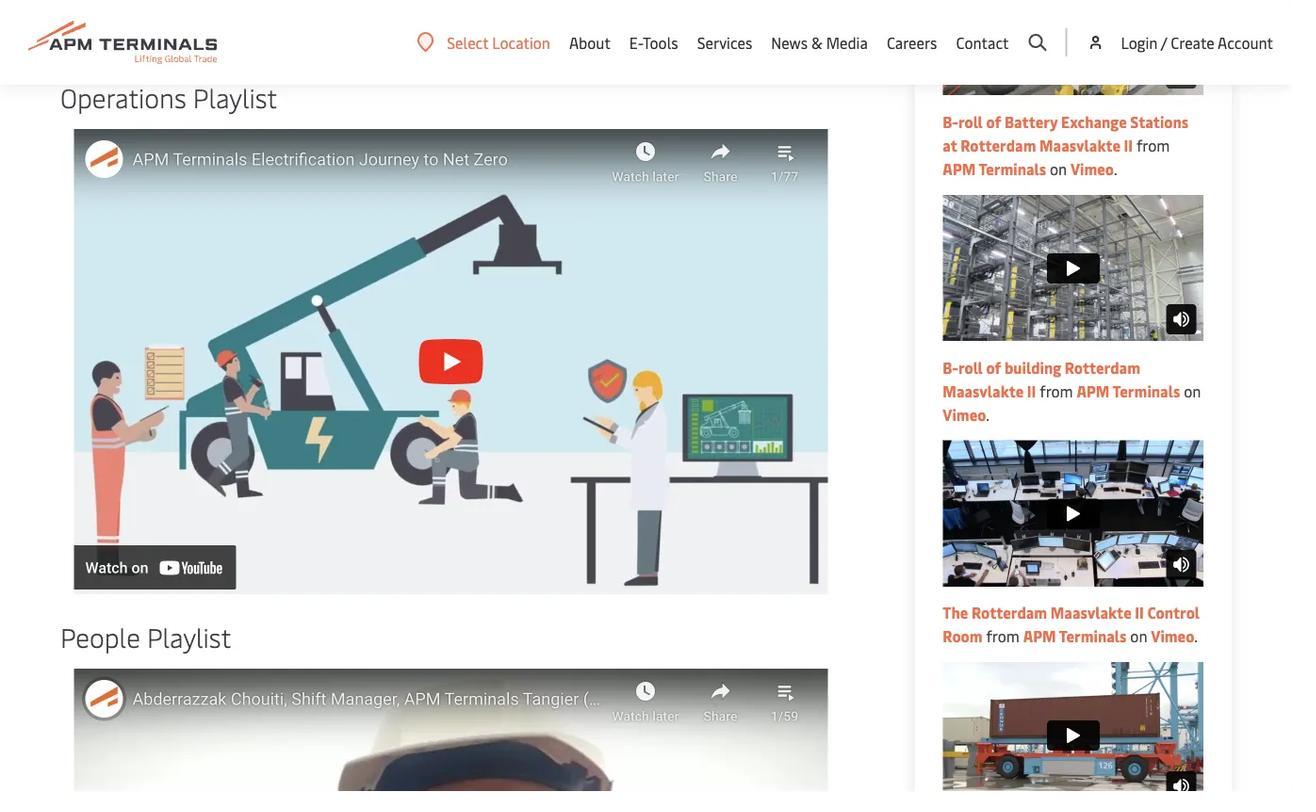 Task type: locate. For each thing, give the bounding box(es) containing it.
maasvlakte down building
[[943, 381, 1024, 401]]

. for the rotterdam maasvlakte ii control room
[[1195, 626, 1198, 647]]

ii left control
[[1135, 603, 1144, 623]]

services button
[[697, 0, 753, 85]]

1 roll from the top
[[959, 112, 983, 132]]

2 b- from the top
[[943, 357, 959, 377]]

. down control
[[1195, 626, 1198, 647]]

services
[[697, 32, 753, 53]]

apm terminals link for building
[[1077, 381, 1180, 401]]

0 horizontal spatial .
[[986, 404, 990, 425]]

contact button
[[956, 0, 1009, 85]]

2 horizontal spatial vimeo link
[[1151, 626, 1195, 647]]

0 vertical spatial playlist
[[193, 79, 277, 115]]

1 vertical spatial apm
[[1077, 381, 1110, 401]]

b- inside b-roll of battery exchange stations at rotterdam maasvlakte ii
[[943, 112, 959, 132]]

rotterdam up room
[[972, 603, 1047, 623]]

from down stations
[[1137, 135, 1170, 155]]

0 vertical spatial roll
[[959, 112, 983, 132]]

1 b- from the top
[[943, 112, 959, 132]]

vimeo link
[[1071, 159, 1114, 179], [943, 404, 986, 425], [1151, 626, 1195, 647]]

rotterdam down battery
[[961, 135, 1036, 155]]

1 vertical spatial of
[[986, 357, 1001, 377]]

maasvlakte
[[1040, 135, 1121, 155], [943, 381, 1024, 401], [1051, 603, 1132, 623]]

vimeo
[[1071, 159, 1114, 179], [943, 404, 986, 425], [1151, 626, 1195, 647]]

2 vertical spatial rotterdam
[[972, 603, 1047, 623]]

rotterdam inside the rotterdam maasvlakte ii control room
[[972, 603, 1047, 623]]

battery
[[1005, 112, 1058, 132]]

b- inside b-roll of building rotterdam maasvlakte ii
[[943, 357, 959, 377]]

0 vertical spatial b-
[[943, 112, 959, 132]]

login / create account
[[1121, 32, 1273, 52]]

1 horizontal spatial apm
[[1023, 626, 1056, 647]]

from apm terminals on vimeo .
[[943, 135, 1170, 179], [943, 381, 1201, 425], [983, 626, 1198, 647]]

2 vertical spatial apm
[[1023, 626, 1056, 647]]

1 of from the top
[[986, 112, 1001, 132]]

apm
[[943, 159, 976, 179], [1077, 381, 1110, 401], [1023, 626, 1056, 647]]

from apm terminals on vimeo . for battery
[[943, 135, 1170, 179]]

2 vertical spatial from
[[986, 626, 1020, 647]]

ii down building
[[1027, 381, 1036, 401]]

2 vertical spatial terminals
[[1059, 626, 1127, 647]]

roll inside b-roll of battery exchange stations at rotterdam maasvlakte ii
[[959, 112, 983, 132]]

vimeo down b-roll of battery exchange stations at rotterdam maasvlakte ii
[[1071, 159, 1114, 179]]

roll for b-roll of building rotterdam maasvlakte ii
[[959, 357, 983, 377]]

0 horizontal spatial on
[[1050, 159, 1067, 179]]

b-
[[943, 112, 959, 132], [943, 357, 959, 377]]

0 vertical spatial vimeo
[[1071, 159, 1114, 179]]

1 vertical spatial b-
[[943, 357, 959, 377]]

control
[[1147, 603, 1200, 623]]

maasvlakte inside the rotterdam maasvlakte ii control room
[[1051, 603, 1132, 623]]

vimeo link down control
[[1151, 626, 1195, 647]]

of
[[986, 112, 1001, 132], [986, 357, 1001, 377]]

0 vertical spatial vimeo link
[[1071, 159, 1114, 179]]

select location
[[447, 32, 550, 52]]

1 vertical spatial vimeo
[[943, 404, 986, 425]]

2 vertical spatial vimeo
[[1151, 626, 1195, 647]]

1 horizontal spatial vimeo
[[1071, 159, 1114, 179]]

from for stations
[[1137, 135, 1170, 155]]

roll left building
[[959, 357, 983, 377]]

0 horizontal spatial vimeo
[[943, 404, 986, 425]]

roll
[[959, 112, 983, 132], [959, 357, 983, 377]]

2 vertical spatial apm terminals link
[[1023, 626, 1127, 647]]

of inside b-roll of battery exchange stations at rotterdam maasvlakte ii
[[986, 112, 1001, 132]]

0 vertical spatial .
[[1114, 159, 1118, 179]]

at
[[943, 135, 957, 155]]

of inside b-roll of building rotterdam maasvlakte ii
[[986, 357, 1001, 377]]

1 vertical spatial ii
[[1027, 381, 1036, 401]]

about button
[[569, 0, 611, 85]]

1 vertical spatial .
[[986, 404, 990, 425]]

terminals
[[979, 159, 1046, 179], [1113, 381, 1180, 401], [1059, 626, 1127, 647]]

0 vertical spatial of
[[986, 112, 1001, 132]]

vimeo down control
[[1151, 626, 1195, 647]]

apm terminals link
[[943, 159, 1046, 179], [1077, 381, 1180, 401], [1023, 626, 1127, 647]]

careers button
[[887, 0, 937, 85]]

2 vertical spatial ii
[[1135, 603, 1144, 623]]

1 vertical spatial vimeo link
[[943, 404, 986, 425]]

ii down stations
[[1124, 135, 1133, 155]]

login / create account link
[[1086, 0, 1273, 85]]

of for battery
[[986, 112, 1001, 132]]

news & media button
[[771, 0, 868, 85]]

2 horizontal spatial ii
[[1135, 603, 1144, 623]]

2 vertical spatial .
[[1195, 626, 1198, 647]]

1 horizontal spatial on
[[1130, 626, 1148, 647]]

playlist
[[193, 79, 277, 115], [147, 619, 231, 655]]

b-roll of building rotterdam maasvlakte ii
[[943, 357, 1141, 401]]

0 horizontal spatial apm
[[943, 159, 976, 179]]

of left building
[[986, 357, 1001, 377]]

room
[[943, 626, 983, 647]]

0 vertical spatial maasvlakte
[[1040, 135, 1121, 155]]

vimeo down b-roll of building rotterdam maasvlakte ii link
[[943, 404, 986, 425]]

from down building
[[1040, 381, 1073, 401]]

0 vertical spatial terminals
[[979, 159, 1046, 179]]

1 vertical spatial apm terminals link
[[1077, 381, 1180, 401]]

1 horizontal spatial ii
[[1124, 135, 1133, 155]]

1 horizontal spatial from
[[1040, 381, 1073, 401]]

1 vertical spatial playlist
[[147, 619, 231, 655]]

0 vertical spatial rotterdam
[[961, 135, 1036, 155]]

0 vertical spatial apm
[[943, 159, 976, 179]]

roll left battery
[[959, 112, 983, 132]]

. down b-roll of building rotterdam maasvlakte ii link
[[986, 404, 990, 425]]

from apm terminals on vimeo . down control
[[983, 626, 1198, 647]]

0 vertical spatial ii
[[1124, 135, 1133, 155]]

news
[[771, 32, 808, 53]]

2 of from the top
[[986, 357, 1001, 377]]

vimeo for battery
[[1071, 159, 1114, 179]]

ii
[[1124, 135, 1133, 155], [1027, 381, 1036, 401], [1135, 603, 1144, 623]]

.
[[1114, 159, 1118, 179], [986, 404, 990, 425], [1195, 626, 1198, 647]]

0 vertical spatial on
[[1050, 159, 1067, 179]]

b- for b-roll of building rotterdam maasvlakte ii
[[943, 357, 959, 377]]

2 horizontal spatial from
[[1137, 135, 1170, 155]]

from apm terminals on vimeo . down battery
[[943, 135, 1170, 179]]

from
[[1137, 135, 1170, 155], [1040, 381, 1073, 401], [986, 626, 1020, 647]]

2 horizontal spatial vimeo
[[1151, 626, 1195, 647]]

operations playlist
[[60, 79, 277, 115]]

terminals for exchange
[[979, 159, 1046, 179]]

from right room
[[986, 626, 1020, 647]]

1 vertical spatial roll
[[959, 357, 983, 377]]

news & media
[[771, 32, 868, 53]]

2 horizontal spatial .
[[1195, 626, 1198, 647]]

maasvlakte inside b-roll of building rotterdam maasvlakte ii
[[943, 381, 1024, 401]]

vimeo link for ii
[[1151, 626, 1195, 647]]

careers
[[887, 32, 937, 53]]

apm terminals link for ii
[[1023, 626, 1127, 647]]

from apm terminals on vimeo . down building
[[943, 381, 1201, 425]]

2 vertical spatial from apm terminals on vimeo .
[[983, 626, 1198, 647]]

of left battery
[[986, 112, 1001, 132]]

vimeo link down b-roll of battery exchange stations at rotterdam maasvlakte ii
[[1071, 159, 1114, 179]]

2 vertical spatial maasvlakte
[[1051, 603, 1132, 623]]

1 vertical spatial maasvlakte
[[943, 381, 1024, 401]]

1 horizontal spatial vimeo link
[[1071, 159, 1114, 179]]

0 horizontal spatial ii
[[1027, 381, 1036, 401]]

b- left building
[[943, 357, 959, 377]]

vimeo link down b-roll of building rotterdam maasvlakte ii link
[[943, 404, 986, 425]]

1 vertical spatial rotterdam
[[1065, 357, 1141, 377]]

vimeo for ii
[[1151, 626, 1195, 647]]

on
[[1050, 159, 1067, 179], [1184, 381, 1201, 401], [1130, 626, 1148, 647]]

1 vertical spatial from apm terminals on vimeo .
[[943, 381, 1201, 425]]

2 roll from the top
[[959, 357, 983, 377]]

0 vertical spatial apm terminals link
[[943, 159, 1046, 179]]

building
[[1005, 357, 1061, 377]]

1 vertical spatial terminals
[[1113, 381, 1180, 401]]

2 vertical spatial vimeo link
[[1151, 626, 1195, 647]]

1 vertical spatial from
[[1040, 381, 1073, 401]]

0 vertical spatial from apm terminals on vimeo .
[[943, 135, 1170, 179]]

2 horizontal spatial apm
[[1077, 381, 1110, 401]]

1 vertical spatial on
[[1184, 381, 1201, 401]]

. down exchange
[[1114, 159, 1118, 179]]

b- up at
[[943, 112, 959, 132]]

roll for b-roll of battery exchange stations at rotterdam maasvlakte ii
[[959, 112, 983, 132]]

2 horizontal spatial on
[[1184, 381, 1201, 401]]

0 vertical spatial from
[[1137, 135, 1170, 155]]

maasvlakte left control
[[1051, 603, 1132, 623]]

rotterdam
[[961, 135, 1036, 155], [1065, 357, 1141, 377], [972, 603, 1047, 623]]

the rotterdam maasvlakte ii control room
[[943, 603, 1200, 647]]

1 horizontal spatial .
[[1114, 159, 1118, 179]]

0 horizontal spatial vimeo link
[[943, 404, 986, 425]]

apm for ii
[[1077, 381, 1110, 401]]

roll inside b-roll of building rotterdam maasvlakte ii
[[959, 357, 983, 377]]

maasvlakte down exchange
[[1040, 135, 1121, 155]]

2 vertical spatial on
[[1130, 626, 1148, 647]]

rotterdam right building
[[1065, 357, 1141, 377]]

0 horizontal spatial from
[[986, 626, 1020, 647]]



Task type: vqa. For each thing, say whether or not it's contained in the screenshot.
port
no



Task type: describe. For each thing, give the bounding box(es) containing it.
/
[[1161, 32, 1167, 52]]

account
[[1218, 32, 1273, 52]]

b-roll of building rotterdam maasvlakte ii link
[[943, 357, 1141, 401]]

create
[[1171, 32, 1215, 52]]

from apm terminals on vimeo . for ii
[[983, 626, 1198, 647]]

from for room
[[986, 626, 1020, 647]]

e-tools
[[630, 32, 678, 53]]

e-tools button
[[630, 0, 678, 85]]

tools
[[643, 32, 678, 53]]

login
[[1121, 32, 1158, 52]]

b-roll of battery exchange stations at rotterdam maasvlakte ii
[[943, 112, 1189, 155]]

contact
[[956, 32, 1009, 53]]

apm for at
[[943, 159, 976, 179]]

exchange
[[1061, 112, 1127, 132]]

media
[[826, 32, 868, 53]]

vimeo for building
[[943, 404, 986, 425]]

about
[[569, 32, 611, 53]]

the
[[943, 603, 968, 623]]

on for rotterdam
[[1184, 381, 1201, 401]]

of for building
[[986, 357, 1001, 377]]

playlist for operations playlist
[[193, 79, 277, 115]]

&
[[812, 32, 823, 53]]

e-
[[630, 32, 643, 53]]

. for b-roll of battery exchange stations at rotterdam maasvlakte ii
[[1114, 159, 1118, 179]]

playlist for people playlist
[[147, 619, 231, 655]]

on for exchange
[[1050, 159, 1067, 179]]

stations
[[1130, 112, 1189, 132]]

b- for b-roll of battery exchange stations at rotterdam maasvlakte ii
[[943, 112, 959, 132]]

terminals for rotterdam
[[1113, 381, 1180, 401]]

ii inside b-roll of building rotterdam maasvlakte ii
[[1027, 381, 1036, 401]]

select location button
[[417, 32, 550, 53]]

rotterdam inside b-roll of battery exchange stations at rotterdam maasvlakte ii
[[961, 135, 1036, 155]]

vimeo link for building
[[943, 404, 986, 425]]

people playlist
[[60, 619, 231, 655]]

ii inside b-roll of battery exchange stations at rotterdam maasvlakte ii
[[1124, 135, 1133, 155]]

the rotterdam maasvlakte ii control room link
[[943, 603, 1200, 647]]

b-roll of battery exchange stations at rotterdam maasvlakte ii link
[[943, 112, 1189, 155]]

operations
[[60, 79, 186, 115]]

from apm terminals on vimeo . for building
[[943, 381, 1201, 425]]

people
[[60, 619, 140, 655]]

maasvlakte inside b-roll of battery exchange stations at rotterdam maasvlakte ii
[[1040, 135, 1121, 155]]

on for control
[[1130, 626, 1148, 647]]

apm terminals link for battery
[[943, 159, 1046, 179]]

location
[[492, 32, 550, 52]]

from for maasvlakte
[[1040, 381, 1073, 401]]

terminals for control
[[1059, 626, 1127, 647]]

vimeo link for battery
[[1071, 159, 1114, 179]]

rotterdam inside b-roll of building rotterdam maasvlakte ii
[[1065, 357, 1141, 377]]

ii inside the rotterdam maasvlakte ii control room
[[1135, 603, 1144, 623]]

. for b-roll of building rotterdam maasvlakte ii
[[986, 404, 990, 425]]

select
[[447, 32, 489, 52]]



